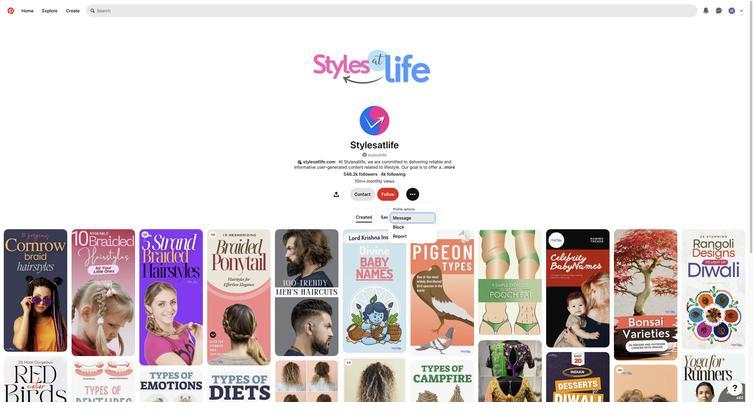 Task type: vqa. For each thing, say whether or not it's contained in the screenshot.
Message menu item
yes



Task type: describe. For each thing, give the bounding box(es) containing it.
created
[[356, 215, 372, 220]]

report
[[393, 234, 407, 239]]

profile cover image image
[[286, 22, 463, 121]]

profile
[[393, 208, 403, 212]]

lifestyle.
[[384, 165, 401, 170]]

take a look at them and choose the ones you like. we are sure you will find some good and interesting choices in this name list. image
[[547, 230, 610, 348]]

offer
[[429, 165, 438, 170]]

are
[[375, 160, 381, 165]]

4k
[[381, 172, 386, 177]]

create
[[66, 8, 80, 13]]

views
[[384, 179, 395, 184]]

profile options
[[393, 208, 415, 212]]

stylesatlife,
[[344, 160, 367, 165]]

this contains: bonsai tree types for your space image
[[614, 230, 678, 361]]

create link
[[62, 4, 84, 17]]

is
[[420, 165, 423, 170]]

home
[[22, 8, 34, 13]]

1 horizontal spatial to
[[404, 160, 408, 165]]

· inside stylesatlife.com ·
[[337, 160, 338, 165]]

10m+
[[355, 179, 366, 184]]

contact button
[[350, 188, 375, 201]]

goal
[[410, 165, 418, 170]]

546.2k followers · 4k following 10m+ monthly views
[[344, 172, 406, 184]]

contact
[[355, 192, 371, 197]]

a…
[[439, 165, 445, 170]]

committed
[[382, 160, 403, 165]]

follow
[[382, 192, 395, 197]]

stylesatlife.com link
[[303, 160, 336, 165]]

stylesatlife.com ·
[[303, 160, 338, 165]]

this contains: deepavali food ideas 2023 image
[[547, 353, 610, 403]]

generated
[[327, 165, 347, 170]]

at stylesatlife, we are committed to delivering reliable and informative user-generated content related to lifestyle. our goal is to offer a…
[[294, 160, 452, 170]]

message menu item
[[391, 214, 435, 223]]

· inside 546.2k followers · 4k following 10m+ monthly views
[[379, 172, 380, 177]]

0 horizontal spatial to
[[379, 165, 383, 170]]

Search text field
[[97, 4, 698, 17]]

this contains: how yoga can be helpful for runners image
[[682, 354, 746, 403]]

this contains: deepavali rangoli, diwali india, diwali celebrations image
[[682, 230, 746, 350]]

and
[[444, 160, 452, 165]]

maria williams image
[[729, 8, 736, 14]]

followers
[[359, 172, 378, 177]]

this contains: pigeon species image
[[411, 230, 474, 357]]

more button
[[445, 165, 455, 170]]

discover stunning and creative hairstyles to embrace your curly medium hair. let your natural beauty shine with these inspiring curly hairdos! 💁‍♀️✨ image
[[275, 361, 339, 403]]

this contains: exercises for pooch belly, exercises for tummy pooch, exercises for lowe pooch, exercises for pooch area, mommy pooch exercises, exercises for stomach pooch image
[[479, 230, 542, 337]]

content
[[349, 165, 364, 170]]



Task type: locate. For each thing, give the bounding box(es) containing it.
to right the "is"
[[424, 165, 428, 170]]

explore link
[[38, 4, 62, 17]]

to
[[404, 160, 408, 165], [379, 165, 383, 170], [424, 165, 428, 170]]

1 vertical spatial ·
[[379, 172, 380, 177]]

stylesatlife image
[[359, 105, 391, 137]]

our
[[402, 165, 409, 170]]

reliable
[[429, 160, 443, 165]]

saved
[[381, 215, 393, 220]]

this contains: types of emotions image
[[139, 370, 203, 403]]

stylesatlife
[[368, 153, 387, 158]]

follow button
[[377, 188, 399, 201]]

monthly
[[367, 179, 383, 184]]

informative
[[294, 165, 316, 170]]

options
[[404, 208, 415, 212]]

to down are
[[379, 165, 383, 170]]

saved link
[[379, 213, 396, 222]]

· left 4k
[[379, 172, 380, 177]]

explore a captivating collage of hairstyles for every occasion. find inspiration for your next look with trendy and unique hair ideas. discover the latest hair trends and styles in our diverse hairstyles collage. image
[[343, 358, 407, 403]]

we
[[368, 160, 374, 165]]

546.2k
[[344, 172, 358, 177]]

0 horizontal spatial ·
[[337, 160, 338, 165]]

explore a captivating collage of beautiful women showcasing a variety of hairstyles on colorful backgrounds. discover endless hair inspiration and style ideas in this eye-catching collection. image
[[614, 365, 678, 403]]

related
[[365, 165, 378, 170]]

list
[[0, 230, 754, 403]]

at
[[339, 160, 343, 165]]

to up our on the right top
[[404, 160, 408, 165]]

claimed website image
[[298, 160, 302, 165]]

more
[[445, 165, 455, 170]]

pinterest image
[[363, 153, 367, 157]]

this contains: divine baby names, lord krishna inspired baby names image
[[343, 230, 407, 353]]

this contains: types of dentures image
[[72, 361, 135, 403]]

search icon image
[[91, 9, 95, 13]]

this contains: understanding various types of diets for health and wellness image
[[207, 370, 271, 403]]

created link
[[354, 213, 375, 222]]

100 men's haircut trends with names and pics image
[[275, 230, 339, 357]]

stylesatlife.com
[[303, 160, 336, 165]]

elevate your appearance with the timeless charm of cornrow braids. image
[[4, 230, 67, 352]]

explore the world of delightful braids for kids with our curated collection of 10 charming hairstyles. from playful pigtails to cute braided buns, discover easy and adorable options to make your little one's hair a stylish statement. get inspired and create magical moments with these sweet and kid-friendly braided looks! image
[[72, 230, 135, 357]]

this contains: most gorgeous red birds on our planet image
[[4, 357, 67, 403]]

stylesatlife
[[350, 139, 399, 151]]

elevate your style with these 10 enchanting braided ponytail hairstyles that exude effortless elegance. discover step-by-step guides and unleash a new level of sophistication in your daily look. from chic to casual, find the perfect braided ponytail to complement your style effortlessly. image
[[207, 230, 271, 366]]

home link
[[17, 4, 38, 17]]

profile options element
[[391, 205, 435, 241]]

delivering
[[409, 160, 428, 165]]

user-
[[317, 165, 327, 170]]

explore
[[42, 8, 58, 13]]

· left the at
[[337, 160, 338, 165]]

0 vertical spatial ·
[[337, 160, 338, 165]]

message
[[393, 216, 411, 221]]

back neck blouse features and new designs catalogue for 2023-2024 image
[[479, 341, 542, 403]]

block
[[393, 225, 405, 230]]

following
[[387, 172, 406, 177]]

discover various types of campfires for outdoor adventures. from the cozy teepee to the efficient dakota fire hole, learn their techniques and when to use each for a safe and enjoyable camping experience. image
[[411, 361, 474, 403]]

1 horizontal spatial ·
[[379, 172, 380, 177]]

2 horizontal spatial to
[[424, 165, 428, 170]]

·
[[337, 160, 338, 165], [379, 172, 380, 177]]

whether you prefer a casual vibe or a more polished appearance, these hairstyles offer a perfect blend of sophistication and creativity. unlock the secrets to stunning 5 strand braids and redefine your style. image
[[139, 230, 203, 366]]



